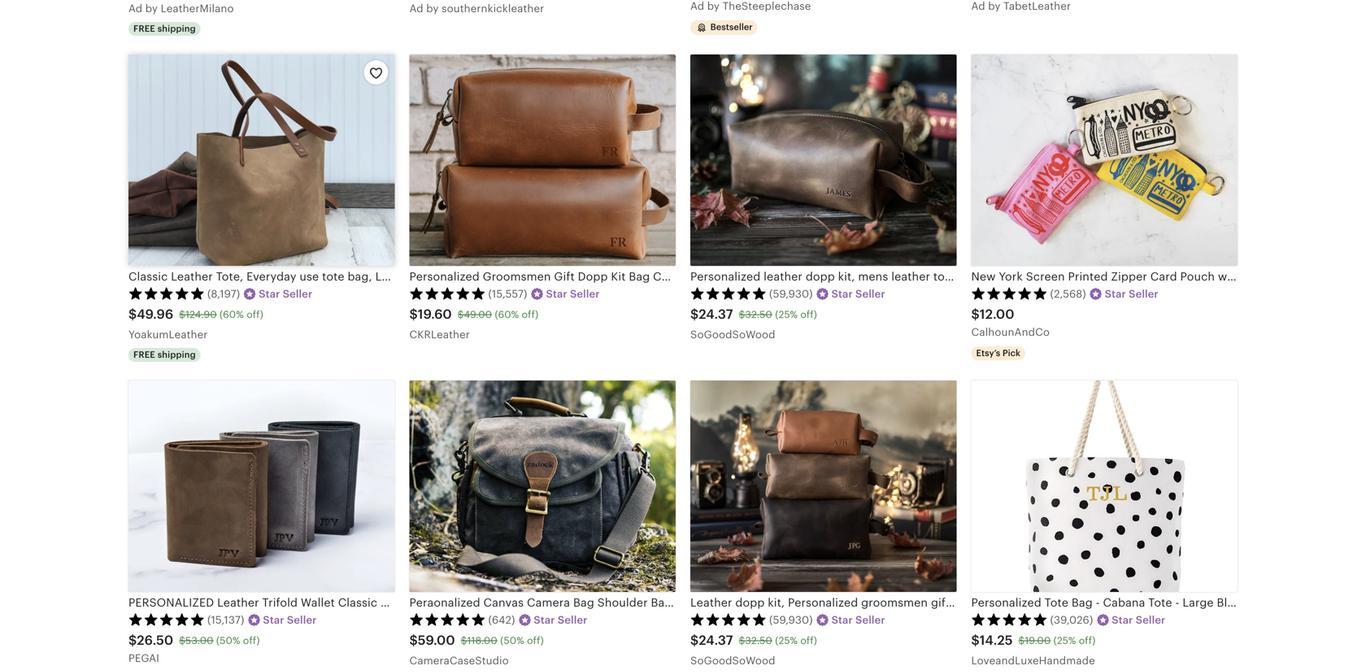 Task type: vqa. For each thing, say whether or not it's contained in the screenshot.


Task type: describe. For each thing, give the bounding box(es) containing it.
star seller for 5 out of 5 stars image associated with personalized groomsmen gift dopp kit bag customized leather toiletry bag monogram mens toiletry bag leather custom gift for guys men wedding image
[[546, 288, 600, 300]]

leather dopp kit, personalized groomsmen gift, leather dopp kit, mens leather toiletry bag, mens dopp kit, mens toiletry bag image
[[691, 381, 957, 592]]

124.90
[[186, 309, 217, 320]]

1 free from the top
[[133, 24, 155, 34]]

32.50 for 5 out of 5 stars image related to leather dopp kit, personalized groomsmen gift, leather dopp kit, mens leather toiletry bag, mens dopp kit, mens toiletry bag image
[[746, 635, 773, 646]]

seller for personalized leather trifold wallet classic billfold id holder pocket leather cash wallet monogrammed gift for him add initials | kane image
[[287, 614, 317, 627]]

$ 24.37 $ 32.50 (25% off) for personalized leather dopp kit, mens leather toiletry bag, mens dopp kit, groomsmen gift mens toiletry bag with a name stamp, image
[[691, 307, 818, 322]]

star seller for personalized leather dopp kit, mens leather toiletry bag, mens dopp kit, groomsmen gift mens toiletry bag with a name stamp, image 5 out of 5 stars image
[[832, 288, 886, 300]]

(39,026)
[[1051, 614, 1094, 627]]

seller for classic leather tote, everyday use tote bag, laptop work student bag, personalized leather shoulder bag, mother's day gift image on the top left of page
[[283, 288, 313, 300]]

5 out of 5 stars image for peraonalized canvas camera bag shoulder bag case - compatible with canon camera, nikon, sony slr/dslr mirrorless cameras and lenses image
[[410, 613, 486, 626]]

off) for 5 out of 5 stars image related to classic leather tote, everyday use tote bag, laptop work student bag, personalized leather shoulder bag, mother's day gift image on the top left of page
[[247, 309, 263, 320]]

y for southernkickleather
[[433, 2, 439, 15]]

star for leather dopp kit, personalized groomsmen gift, leather dopp kit, mens leather toiletry bag, mens dopp kit, mens toiletry bag image
[[832, 614, 853, 627]]

2 shipping from the top
[[158, 350, 196, 360]]

bestseller link
[[691, 0, 957, 38]]

24.37 for personalized leather dopp kit, mens leather toiletry bag, mens dopp kit, groomsmen gift mens toiletry bag with a name stamp, image
[[699, 307, 733, 322]]

star seller for 5 out of 5 stars image for personalized tote bag - cabana tote - large black and white polka dot tote bag - personalized gift - valentine's day gift - women's tote image
[[1112, 614, 1166, 627]]

etsy's
[[977, 348, 1001, 358]]

24.37 for leather dopp kit, personalized groomsmen gift, leather dopp kit, mens leather toiletry bag, mens dopp kit, mens toiletry bag image
[[699, 633, 733, 648]]

off) for 5 out of 5 stars image associated with personalized groomsmen gift dopp kit bag customized leather toiletry bag monogram mens toiletry bag leather custom gift for guys men wedding image
[[522, 309, 539, 320]]

seller for 'new york screen printed zipper card pouch with key ring - nyc coin pouch - metro card holder - new york keychain - zipper wallet' image
[[1129, 288, 1159, 300]]

118.00
[[467, 635, 498, 646]]

1 free shipping from the top
[[133, 24, 196, 34]]

star for 'new york screen printed zipper card pouch with key ring - nyc coin pouch - metro card holder - new york keychain - zipper wallet' image
[[1105, 288, 1127, 300]]

$ 14.25 $ 19.00 (25% off)
[[972, 633, 1096, 648]]

star seller for 5 out of 5 stars image related to leather dopp kit, personalized groomsmen gift, leather dopp kit, mens leather toiletry bag, mens dopp kit, mens toiletry bag image
[[832, 614, 886, 627]]

a for a d b y southernkickleather
[[410, 2, 417, 15]]

5 out of 5 stars image for leather dopp kit, personalized groomsmen gift, leather dopp kit, mens leather toiletry bag, mens dopp kit, mens toiletry bag image
[[691, 613, 767, 626]]

etsy's pick
[[977, 348, 1021, 358]]

off) for peraonalized canvas camera bag shoulder bag case - compatible with canon camera, nikon, sony slr/dslr mirrorless cameras and lenses image 5 out of 5 stars image
[[527, 635, 544, 646]]

$ 19.60 $ 49.00 (60% off)
[[410, 307, 539, 322]]

off) for personalized leather dopp kit, mens leather toiletry bag, mens dopp kit, groomsmen gift mens toiletry bag with a name stamp, image 5 out of 5 stars image
[[801, 309, 818, 320]]

star for personalized groomsmen gift dopp kit bag customized leather toiletry bag monogram mens toiletry bag leather custom gift for guys men wedding image
[[546, 288, 568, 300]]

5 out of 5 stars image for personalized leather trifold wallet classic billfold id holder pocket leather cash wallet monogrammed gift for him add initials | kane image
[[129, 613, 205, 626]]

(15,557)
[[489, 288, 528, 300]]

d for a d b y leathermilano
[[136, 2, 143, 15]]

$ 59.00 $ 118.00 (50% off)
[[410, 633, 544, 648]]

sogoodsowood for leather dopp kit, personalized groomsmen gift, leather dopp kit, mens leather toiletry bag, mens dopp kit, mens toiletry bag image
[[691, 655, 776, 667]]

$ 26.50 $ 53.00 (50% off) pegai
[[129, 633, 260, 665]]

new york screen printed zipper card pouch with key ring - nyc coin pouch - metro card holder - new york keychain - zipper wallet image
[[972, 55, 1238, 266]]

(15,137)
[[207, 614, 244, 627]]

a for a d b y leathermilano
[[129, 2, 136, 15]]

seller for personalized groomsmen gift dopp kit bag customized leather toiletry bag monogram mens toiletry bag leather custom gift for guys men wedding image
[[570, 288, 600, 300]]

(8,197)
[[207, 288, 240, 300]]

(25% for leather dopp kit, personalized groomsmen gift, leather dopp kit, mens leather toiletry bag, mens dopp kit, mens toiletry bag image
[[775, 635, 798, 646]]

(50% for 59.00
[[500, 635, 525, 646]]

sogoodsowood for personalized leather dopp kit, mens leather toiletry bag, mens dopp kit, groomsmen gift mens toiletry bag with a name stamp, image
[[691, 329, 776, 341]]

star seller for 'new york screen printed zipper card pouch with key ring - nyc coin pouch - metro card holder - new york keychain - zipper wallet' image 5 out of 5 stars image
[[1105, 288, 1159, 300]]

ckrleather
[[410, 329, 470, 341]]

1 shipping from the top
[[158, 24, 196, 34]]

5 out of 5 stars image for classic leather tote, everyday use tote bag, laptop work student bag, personalized leather shoulder bag, mother's day gift image on the top left of page
[[129, 287, 205, 300]]

(60% for 49.96
[[220, 309, 244, 320]]

49.96
[[137, 307, 174, 322]]

off) for 5 out of 5 stars image for personalized tote bag - cabana tote - large black and white polka dot tote bag - personalized gift - valentine's day gift - women's tote image
[[1079, 635, 1096, 646]]

(2,568)
[[1051, 288, 1087, 300]]

personalized leather trifold wallet classic billfold id holder pocket leather cash wallet monogrammed gift for him add initials | kane image
[[129, 381, 395, 592]]



Task type: locate. For each thing, give the bounding box(es) containing it.
personalized tote bag - cabana tote - large black and white polka dot tote bag - personalized gift - valentine's day gift - women's tote image
[[972, 381, 1238, 592]]

5 out of 5 stars image for personalized leather dopp kit, mens leather toiletry bag, mens dopp kit, groomsmen gift mens toiletry bag with a name stamp, image
[[691, 287, 767, 300]]

y left leathermilano at top
[[152, 2, 158, 15]]

off) inside the $ 59.00 $ 118.00 (50% off)
[[527, 635, 544, 646]]

free shipping down "a d b y leathermilano"
[[133, 24, 196, 34]]

$ inside $ 49.96 $ 124.90 (60% off)
[[179, 309, 186, 320]]

cameracasestudio
[[410, 655, 509, 667]]

24.37
[[699, 307, 733, 322], [699, 633, 733, 648]]

off) inside $ 26.50 $ 53.00 (50% off) pegai
[[243, 635, 260, 646]]

off) inside $ 49.96 $ 124.90 (60% off)
[[247, 309, 263, 320]]

y for leathermilano
[[152, 2, 158, 15]]

seller for peraonalized canvas camera bag shoulder bag case - compatible with canon camera, nikon, sony slr/dslr mirrorless cameras and lenses image
[[558, 614, 588, 627]]

free down "yoakumleather"
[[133, 350, 155, 360]]

1 vertical spatial free
[[133, 350, 155, 360]]

(50% inside the $ 59.00 $ 118.00 (50% off)
[[500, 635, 525, 646]]

0 vertical spatial shipping
[[158, 24, 196, 34]]

5 out of 5 stars image for personalized groomsmen gift dopp kit bag customized leather toiletry bag monogram mens toiletry bag leather custom gift for guys men wedding image
[[410, 287, 486, 300]]

1 vertical spatial (59,930)
[[770, 614, 813, 627]]

1 d from the left
[[136, 2, 143, 15]]

(59,930) for personalized leather dopp kit, mens leather toiletry bag, mens dopp kit, groomsmen gift mens toiletry bag with a name stamp, image
[[770, 288, 813, 300]]

d for a d b y southernkickleather
[[417, 2, 424, 15]]

(50% down (15,137)
[[216, 635, 240, 646]]

$ 24.37 $ 32.50 (25% off) for leather dopp kit, personalized groomsmen gift, leather dopp kit, mens leather toiletry bag, mens dopp kit, mens toiletry bag image
[[691, 633, 818, 648]]

sogoodsowood
[[691, 329, 776, 341], [691, 655, 776, 667]]

(25% inside the $ 14.25 $ 19.00 (25% off)
[[1054, 635, 1077, 646]]

5 out of 5 stars image
[[129, 287, 205, 300], [410, 287, 486, 300], [691, 287, 767, 300], [972, 287, 1048, 300], [129, 613, 205, 626], [410, 613, 486, 626], [691, 613, 767, 626], [972, 613, 1048, 626]]

$
[[129, 307, 137, 322], [410, 307, 418, 322], [691, 307, 699, 322], [972, 307, 980, 322], [179, 309, 186, 320], [458, 309, 464, 320], [739, 309, 746, 320], [129, 633, 137, 648], [410, 633, 418, 648], [691, 633, 699, 648], [972, 633, 980, 648], [179, 635, 186, 646], [461, 635, 467, 646], [739, 635, 746, 646], [1019, 635, 1025, 646]]

0 horizontal spatial y
[[152, 2, 158, 15]]

2 32.50 from the top
[[746, 635, 773, 646]]

19.00
[[1025, 635, 1051, 646]]

2 y from the left
[[433, 2, 439, 15]]

(25%
[[775, 309, 798, 320], [775, 635, 798, 646], [1054, 635, 1077, 646]]

free down "a d b y leathermilano"
[[133, 24, 155, 34]]

star for classic leather tote, everyday use tote bag, laptop work student bag, personalized leather shoulder bag, mother's day gift image on the top left of page
[[259, 288, 280, 300]]

0 vertical spatial free shipping
[[133, 24, 196, 34]]

calhounandco
[[972, 326, 1050, 338]]

yoakumleather
[[129, 329, 208, 341]]

free shipping down "yoakumleather"
[[133, 350, 196, 360]]

32.50 for personalized leather dopp kit, mens leather toiletry bag, mens dopp kit, groomsmen gift mens toiletry bag with a name stamp, image 5 out of 5 stars image
[[746, 309, 773, 320]]

(50% for 26.50
[[216, 635, 240, 646]]

seller for leather dopp kit, personalized groomsmen gift, leather dopp kit, mens leather toiletry bag, mens dopp kit, mens toiletry bag image
[[856, 614, 886, 627]]

off)
[[247, 309, 263, 320], [522, 309, 539, 320], [801, 309, 818, 320], [243, 635, 260, 646], [527, 635, 544, 646], [801, 635, 818, 646], [1079, 635, 1096, 646]]

2 $ 24.37 $ 32.50 (25% off) from the top
[[691, 633, 818, 648]]

b for leathermilano
[[145, 2, 152, 15]]

pick
[[1003, 348, 1021, 358]]

(50% inside $ 26.50 $ 53.00 (50% off) pegai
[[216, 635, 240, 646]]

(642)
[[489, 614, 515, 627]]

32.50
[[746, 309, 773, 320], [746, 635, 773, 646]]

(60% down (15,557)
[[495, 309, 519, 320]]

1 b from the left
[[145, 2, 152, 15]]

2 free from the top
[[133, 350, 155, 360]]

(59,930)
[[770, 288, 813, 300], [770, 614, 813, 627]]

a left leathermilano at top
[[129, 2, 136, 15]]

peraonalized canvas camera bag shoulder bag case - compatible with canon camera, nikon, sony slr/dslr mirrorless cameras and lenses image
[[410, 381, 676, 592]]

0 vertical spatial free
[[133, 24, 155, 34]]

0 vertical spatial 32.50
[[746, 309, 773, 320]]

2 (60% from the left
[[495, 309, 519, 320]]

2 (50% from the left
[[500, 635, 525, 646]]

off) for 5 out of 5 stars image related to leather dopp kit, personalized groomsmen gift, leather dopp kit, mens leather toiletry bag, mens dopp kit, mens toiletry bag image
[[801, 635, 818, 646]]

2 24.37 from the top
[[699, 633, 733, 648]]

0 vertical spatial $ 24.37 $ 32.50 (25% off)
[[691, 307, 818, 322]]

y left southernkickleather
[[433, 2, 439, 15]]

b for southernkickleather
[[426, 2, 433, 15]]

1 vertical spatial 24.37
[[699, 633, 733, 648]]

1 (50% from the left
[[216, 635, 240, 646]]

shipping down "a d b y leathermilano"
[[158, 24, 196, 34]]

0 horizontal spatial d
[[136, 2, 143, 15]]

classic leather tote, everyday use tote bag, laptop work student bag, personalized leather shoulder bag, mother's day gift image
[[129, 55, 395, 266]]

a d b y southernkickleather
[[410, 2, 544, 15]]

53.00
[[186, 635, 214, 646]]

d left leathermilano at top
[[136, 2, 143, 15]]

(50%
[[216, 635, 240, 646], [500, 635, 525, 646]]

(60%
[[220, 309, 244, 320], [495, 309, 519, 320]]

1 sogoodsowood from the top
[[691, 329, 776, 341]]

0 horizontal spatial (60%
[[220, 309, 244, 320]]

1 horizontal spatial a
[[410, 2, 417, 15]]

(60% inside $ 49.96 $ 124.90 (60% off)
[[220, 309, 244, 320]]

1 (59,930) from the top
[[770, 288, 813, 300]]

2 a from the left
[[410, 2, 417, 15]]

14.25
[[980, 633, 1013, 648]]

seller for personalized leather dopp kit, mens leather toiletry bag, mens dopp kit, groomsmen gift mens toiletry bag with a name stamp, image
[[856, 288, 886, 300]]

bestseller
[[711, 22, 753, 32]]

$ inside the $ 14.25 $ 19.00 (25% off)
[[1019, 635, 1025, 646]]

personalized groomsmen gift dopp kit bag customized leather toiletry bag monogram mens toiletry bag leather custom gift for guys men wedding image
[[410, 55, 676, 266]]

0 vertical spatial (59,930)
[[770, 288, 813, 300]]

1 y from the left
[[152, 2, 158, 15]]

5 out of 5 stars image for 'new york screen printed zipper card pouch with key ring - nyc coin pouch - metro card holder - new york keychain - zipper wallet' image
[[972, 287, 1048, 300]]

1 vertical spatial $ 24.37 $ 32.50 (25% off)
[[691, 633, 818, 648]]

off) inside the $ 14.25 $ 19.00 (25% off)
[[1079, 635, 1096, 646]]

1 $ 24.37 $ 32.50 (25% off) from the top
[[691, 307, 818, 322]]

b
[[145, 2, 152, 15], [426, 2, 433, 15]]

star seller for 5 out of 5 stars image related to classic leather tote, everyday use tote bag, laptop work student bag, personalized leather shoulder bag, mother's day gift image on the top left of page
[[259, 288, 313, 300]]

1 vertical spatial free shipping
[[133, 350, 196, 360]]

2 sogoodsowood from the top
[[691, 655, 776, 667]]

d left southernkickleather
[[417, 2, 424, 15]]

(25% for personalized leather dopp kit, mens leather toiletry bag, mens dopp kit, groomsmen gift mens toiletry bag with a name stamp, image
[[775, 309, 798, 320]]

1 vertical spatial 32.50
[[746, 635, 773, 646]]

12.00
[[980, 307, 1015, 322]]

1 vertical spatial shipping
[[158, 350, 196, 360]]

1 a from the left
[[129, 2, 136, 15]]

(50% down (642)
[[500, 635, 525, 646]]

(25% for personalized tote bag - cabana tote - large black and white polka dot tote bag - personalized gift - valentine's day gift - women's tote image
[[1054, 635, 1077, 646]]

seller for personalized tote bag - cabana tote - large black and white polka dot tote bag - personalized gift - valentine's day gift - women's tote image
[[1136, 614, 1166, 627]]

5 out of 5 stars image for personalized tote bag - cabana tote - large black and white polka dot tote bag - personalized gift - valentine's day gift - women's tote image
[[972, 613, 1048, 626]]

a d b y leathermilano
[[129, 2, 234, 15]]

a
[[129, 2, 136, 15], [410, 2, 417, 15]]

shipping
[[158, 24, 196, 34], [158, 350, 196, 360]]

star for peraonalized canvas camera bag shoulder bag case - compatible with canon camera, nikon, sony slr/dslr mirrorless cameras and lenses image
[[534, 614, 555, 627]]

$ 24.37 $ 32.50 (25% off)
[[691, 307, 818, 322], [691, 633, 818, 648]]

1 24.37 from the top
[[699, 307, 733, 322]]

free shipping
[[133, 24, 196, 34], [133, 350, 196, 360]]

shipping down "yoakumleather"
[[158, 350, 196, 360]]

(60% inside $ 19.60 $ 49.00 (60% off)
[[495, 309, 519, 320]]

(60% for 19.60
[[495, 309, 519, 320]]

$ inside $ 19.60 $ 49.00 (60% off)
[[458, 309, 464, 320]]

star for personalized leather dopp kit, mens leather toiletry bag, mens dopp kit, groomsmen gift mens toiletry bag with a name stamp, image
[[832, 288, 853, 300]]

1 horizontal spatial b
[[426, 2, 433, 15]]

(59,930) for leather dopp kit, personalized groomsmen gift, leather dopp kit, mens leather toiletry bag, mens dopp kit, mens toiletry bag image
[[770, 614, 813, 627]]

1 32.50 from the top
[[746, 309, 773, 320]]

b left leathermilano at top
[[145, 2, 152, 15]]

seller
[[283, 288, 313, 300], [570, 288, 600, 300], [856, 288, 886, 300], [1129, 288, 1159, 300], [287, 614, 317, 627], [558, 614, 588, 627], [856, 614, 886, 627], [1136, 614, 1166, 627]]

49.00
[[464, 309, 492, 320]]

leathermilano
[[161, 2, 234, 15]]

star for personalized tote bag - cabana tote - large black and white polka dot tote bag - personalized gift - valentine's day gift - women's tote image
[[1112, 614, 1134, 627]]

a left southernkickleather
[[410, 2, 417, 15]]

1 horizontal spatial y
[[433, 2, 439, 15]]

star seller
[[259, 288, 313, 300], [546, 288, 600, 300], [832, 288, 886, 300], [1105, 288, 1159, 300], [263, 614, 317, 627], [534, 614, 588, 627], [832, 614, 886, 627], [1112, 614, 1166, 627]]

off) inside $ 19.60 $ 49.00 (60% off)
[[522, 309, 539, 320]]

2 b from the left
[[426, 2, 433, 15]]

(60% down (8,197)
[[220, 309, 244, 320]]

$ 49.96 $ 124.90 (60% off)
[[129, 307, 263, 322]]

1 vertical spatial sogoodsowood
[[691, 655, 776, 667]]

1 horizontal spatial (50%
[[500, 635, 525, 646]]

pegai
[[129, 652, 159, 665]]

loveandluxehandmade
[[972, 655, 1096, 667]]

1 horizontal spatial (60%
[[495, 309, 519, 320]]

free
[[133, 24, 155, 34], [133, 350, 155, 360]]

2 (59,930) from the top
[[770, 614, 813, 627]]

$ 12.00 calhounandco
[[972, 307, 1050, 338]]

star
[[259, 288, 280, 300], [546, 288, 568, 300], [832, 288, 853, 300], [1105, 288, 1127, 300], [263, 614, 284, 627], [534, 614, 555, 627], [832, 614, 853, 627], [1112, 614, 1134, 627]]

2 d from the left
[[417, 2, 424, 15]]

$ inside the $ 59.00 $ 118.00 (50% off)
[[461, 635, 467, 646]]

26.50
[[137, 633, 173, 648]]

personalized leather dopp kit, mens leather toiletry bag, mens dopp kit, groomsmen gift mens toiletry bag with a name stamp, image
[[691, 55, 957, 266]]

star seller for peraonalized canvas camera bag shoulder bag case - compatible with canon camera, nikon, sony slr/dslr mirrorless cameras and lenses image 5 out of 5 stars image
[[534, 614, 588, 627]]

b left southernkickleather
[[426, 2, 433, 15]]

y
[[152, 2, 158, 15], [433, 2, 439, 15]]

1 (60% from the left
[[220, 309, 244, 320]]

1 horizontal spatial d
[[417, 2, 424, 15]]

2 free shipping from the top
[[133, 350, 196, 360]]

0 vertical spatial 24.37
[[699, 307, 733, 322]]

d
[[136, 2, 143, 15], [417, 2, 424, 15]]

0 horizontal spatial a
[[129, 2, 136, 15]]

0 horizontal spatial b
[[145, 2, 152, 15]]

southernkickleather
[[442, 2, 544, 15]]

0 horizontal spatial (50%
[[216, 635, 240, 646]]

star for personalized leather trifold wallet classic billfold id holder pocket leather cash wallet monogrammed gift for him add initials | kane image
[[263, 614, 284, 627]]

0 vertical spatial sogoodsowood
[[691, 329, 776, 341]]

59.00
[[418, 633, 455, 648]]

19.60
[[418, 307, 452, 322]]

star seller for 5 out of 5 stars image associated with personalized leather trifold wallet classic billfold id holder pocket leather cash wallet monogrammed gift for him add initials | kane image
[[263, 614, 317, 627]]

$ inside $ 12.00 calhounandco
[[972, 307, 980, 322]]



